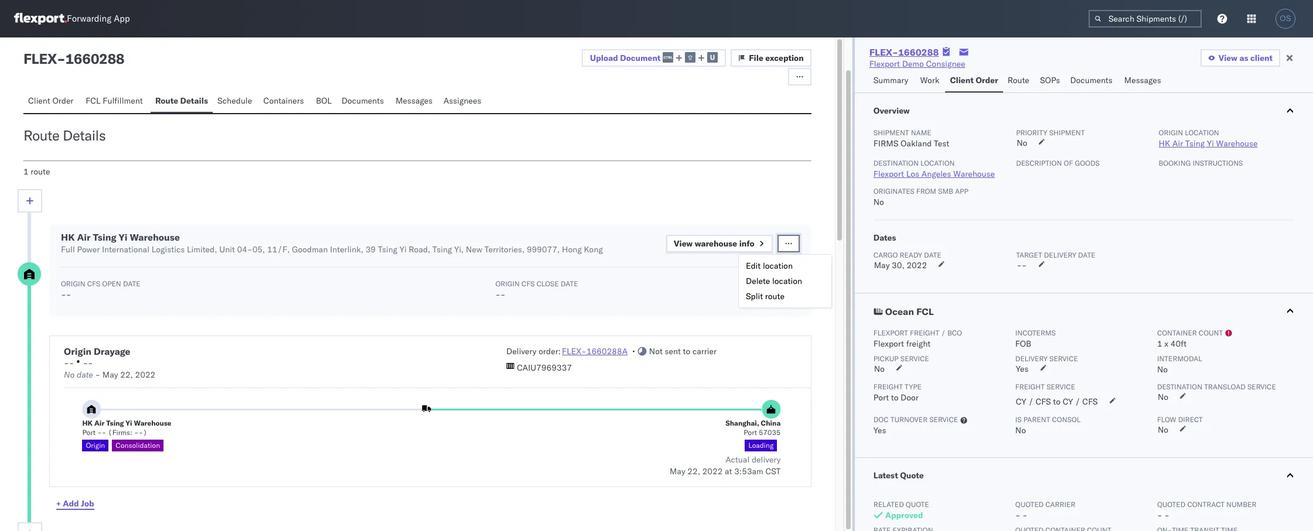 Task type: vqa. For each thing, say whether or not it's contained in the screenshot.


Task type: describe. For each thing, give the bounding box(es) containing it.
doc turnover service
[[873, 415, 958, 424]]

overview
[[873, 105, 910, 116]]

fcl inside button
[[86, 96, 101, 106]]

messages for rightmost messages button
[[1124, 75, 1161, 86]]

flexport. image
[[14, 13, 67, 25]]

app inside originates from smb app no
[[955, 187, 968, 196]]

edit location delete location split route
[[746, 261, 802, 302]]

view as client button
[[1200, 49, 1280, 67]]

quote
[[900, 470, 924, 481]]

delivery for delivery service
[[1015, 354, 1048, 363]]

fcl inside 'button'
[[916, 306, 934, 318]]

schedule button
[[213, 90, 259, 113]]

0 horizontal spatial details
[[63, 127, 106, 144]]

1 horizontal spatial order
[[976, 75, 998, 86]]

port inside hk air tsing yi warehouse port -- (firms: --)
[[82, 428, 96, 437]]

file
[[749, 53, 763, 63]]

origin for origin cfs open date --
[[61, 279, 85, 288]]

transload
[[1204, 383, 1246, 391]]

flex-1660288a
[[562, 346, 628, 357]]

forwarding app link
[[14, 13, 130, 25]]

11/f,
[[267, 244, 290, 255]]

ocean fcl
[[885, 306, 934, 318]]

0 horizontal spatial client order button
[[23, 90, 81, 113]]

goodman
[[292, 244, 328, 255]]

shipment name firms oakland test
[[873, 128, 949, 149]]

shanghai,
[[725, 419, 759, 428]]

full
[[61, 244, 75, 255]]

contract
[[1187, 500, 1224, 509]]

quoted for number
[[1157, 500, 1185, 509]]

not
[[649, 346, 663, 357]]

warehouse
[[695, 238, 737, 249]]

1 vertical spatial freight
[[906, 339, 931, 349]]

incoterms fob
[[1015, 329, 1056, 349]]

origin drayage
[[64, 346, 130, 357]]

of
[[1064, 159, 1073, 168]]

port for door
[[873, 393, 889, 403]]

air for hk air tsing yi warehouse port -- (firms: --)
[[94, 419, 104, 428]]

service right "turnover"
[[929, 415, 958, 424]]

add
[[63, 498, 79, 509]]

/ inside flexport freight / bco flexport freight
[[941, 329, 946, 337]]

cargo ready date
[[873, 251, 941, 260]]

delivery service
[[1015, 354, 1078, 363]]

0 horizontal spatial route
[[23, 127, 59, 144]]

cfs inside origin cfs close date --
[[522, 279, 535, 288]]

origin for origin cfs close date --
[[495, 279, 520, 288]]

air inside "origin location hk air tsing yi warehouse"
[[1172, 138, 1183, 149]]

Search Shipments (/) text field
[[1089, 10, 1202, 28]]

no down the flow at right bottom
[[1158, 425, 1168, 435]]

1 vertical spatial route details
[[23, 127, 106, 144]]

hk inside "origin location hk air tsing yi warehouse"
[[1159, 138, 1170, 149]]

0 vertical spatial route
[[31, 166, 50, 177]]

0 horizontal spatial to
[[683, 346, 690, 357]]

job
[[81, 498, 94, 509]]

(firms:
[[108, 428, 132, 437]]

1 horizontal spatial route
[[155, 96, 178, 106]]

0 horizontal spatial 1660288
[[65, 50, 124, 67]]

quote
[[906, 500, 929, 509]]

+
[[56, 498, 61, 509]]

priority shipment
[[1016, 128, 1085, 137]]

hong
[[562, 244, 582, 255]]

view for view warehouse info
[[674, 238, 693, 249]]

assignees button
[[439, 90, 488, 113]]

route inside edit location delete location split route
[[765, 291, 785, 302]]

yi left road,
[[400, 244, 407, 255]]

containers
[[263, 96, 304, 106]]

1 horizontal spatial client
[[950, 75, 974, 86]]

1 horizontal spatial /
[[1028, 397, 1033, 407]]

booking instructions
[[1159, 159, 1243, 168]]

container count
[[1157, 329, 1223, 337]]

angeles
[[921, 169, 951, 179]]

1 vertical spatial documents
[[342, 96, 384, 106]]

origin for origin
[[86, 441, 105, 450]]

tsing up power at top
[[93, 231, 116, 243]]

destination for service
[[1157, 383, 1202, 391]]

originates
[[873, 187, 914, 196]]

info
[[739, 238, 754, 249]]

unit
[[219, 244, 235, 255]]

1 route
[[23, 166, 50, 177]]

tsing left yi,
[[432, 244, 452, 255]]

57035
[[759, 428, 781, 437]]

bol
[[316, 96, 332, 106]]

close
[[537, 279, 559, 288]]

service down flexport freight / bco flexport freight
[[900, 354, 929, 363]]

smb
[[938, 187, 953, 196]]

0 horizontal spatial yes
[[873, 425, 886, 436]]

0 horizontal spatial --
[[64, 358, 74, 369]]

•
[[632, 346, 635, 357]]

no down priority
[[1017, 138, 1027, 148]]

origin cfs open date --
[[61, 279, 140, 300]]

0 vertical spatial app
[[114, 13, 130, 24]]

hk for hk air tsing yi warehouse full power international logistics limited, unit 04-05, 11/f, goodman interlink, 39 tsing yi road, tsing yi, new territories, 999077, hong kong
[[61, 231, 75, 243]]

delete
[[746, 276, 770, 287]]

flexport demo consignee link
[[869, 58, 965, 70]]

flex- for 1660288
[[869, 46, 898, 58]]

0 horizontal spatial client
[[28, 96, 50, 106]]

flexport inside the destination location flexport los angeles warehouse
[[873, 169, 904, 179]]

0 horizontal spatial 2022
[[135, 370, 155, 380]]

1 horizontal spatial client order button
[[945, 70, 1003, 93]]

date for --
[[1078, 251, 1095, 260]]

2 horizontal spatial --
[[1017, 260, 1027, 271]]

delivery for delivery order:
[[506, 346, 536, 357]]

2 horizontal spatial may
[[874, 260, 890, 271]]

messages for leftmost messages button
[[396, 96, 433, 106]]

0 vertical spatial 2022
[[907, 260, 927, 271]]

1 for 1 x 40ft
[[1157, 339, 1162, 349]]

flexport down ocean
[[873, 329, 908, 337]]

fulfillment
[[103, 96, 143, 106]]

warehouse inside hk air tsing yi warehouse full power international logistics limited, unit 04-05, 11/f, goodman interlink, 39 tsing yi road, tsing yi, new territories, 999077, hong kong
[[130, 231, 180, 243]]

destination for flexport
[[873, 159, 919, 168]]

priority
[[1016, 128, 1047, 137]]

air for hk air tsing yi warehouse full power international logistics limited, unit 04-05, 11/f, goodman interlink, 39 tsing yi road, tsing yi, new territories, 999077, hong kong
[[77, 231, 91, 243]]

from
[[916, 187, 936, 196]]

not sent to carrier
[[649, 346, 717, 357]]

to for cy / cfs to cy / cfs
[[1053, 397, 1060, 407]]

no down pickup at the right of the page
[[874, 364, 885, 374]]

tsing right 39
[[378, 244, 397, 255]]

description of goods
[[1016, 159, 1100, 168]]

flex-1660288
[[869, 46, 939, 58]]

hk air tsing yi warehouse link
[[1159, 138, 1258, 149]]

hk for hk air tsing yi warehouse port -- (firms: --)
[[82, 419, 93, 428]]

yi inside "origin location hk air tsing yi warehouse"
[[1207, 138, 1214, 149]]

forwarding app
[[67, 13, 130, 24]]

is parent consol no
[[1015, 415, 1081, 436]]

flex-1660288 link
[[869, 46, 939, 58]]

flex - 1660288
[[23, 50, 124, 67]]

1 horizontal spatial 1660288
[[898, 46, 939, 58]]

flexport up pickup at the right of the page
[[873, 339, 904, 349]]

1 horizontal spatial delivery
[[1044, 251, 1076, 260]]

may inside shanghai, china port 57035 loading actual delivery may 22, 2022 at 3:53am cst
[[670, 466, 685, 477]]

containers button
[[259, 90, 311, 113]]

1 for 1 route
[[23, 166, 29, 177]]

1 horizontal spatial messages button
[[1120, 70, 1167, 93]]

forwarding
[[67, 13, 111, 24]]

warehouse inside hk air tsing yi warehouse port -- (firms: --)
[[134, 419, 171, 428]]

target
[[1016, 251, 1042, 260]]

intermodal no
[[1157, 354, 1202, 375]]

freight type port to door
[[873, 383, 922, 403]]

upload document
[[590, 53, 661, 63]]

0 horizontal spatial date
[[77, 370, 93, 380]]

location for los
[[920, 159, 955, 168]]

actual
[[725, 455, 750, 465]]

service up service
[[1049, 354, 1078, 363]]

container
[[1157, 329, 1197, 337]]

0 vertical spatial freight
[[910, 329, 939, 337]]

service
[[1047, 383, 1075, 391]]

destination transload service
[[1157, 383, 1276, 391]]

3:53am
[[734, 466, 763, 477]]

0 horizontal spatial documents button
[[337, 90, 391, 113]]

fob
[[1015, 339, 1031, 349]]

sops
[[1040, 75, 1060, 86]]

road,
[[409, 244, 430, 255]]

no up the flow at right bottom
[[1158, 392, 1168, 403]]

goods
[[1075, 159, 1100, 168]]

origin cfs close date --
[[495, 279, 578, 300]]

upload document button
[[582, 49, 726, 67]]

los
[[906, 169, 919, 179]]

view warehouse info
[[674, 238, 754, 249]]

schedule
[[217, 96, 252, 106]]

at
[[725, 466, 732, 477]]

1 horizontal spatial client order
[[950, 75, 998, 86]]



Task type: locate. For each thing, give the bounding box(es) containing it.
tsing up booking instructions
[[1185, 138, 1205, 149]]

/ up parent
[[1028, 397, 1033, 407]]

client order button down consignee
[[945, 70, 1003, 93]]

1 vertical spatial delivery
[[752, 455, 781, 465]]

1 horizontal spatial carrier
[[1045, 500, 1075, 509]]

2 horizontal spatial to
[[1053, 397, 1060, 407]]

to
[[683, 346, 690, 357], [891, 393, 898, 403], [1053, 397, 1060, 407]]

yes down fob
[[1016, 364, 1029, 374]]

yi up the instructions
[[1207, 138, 1214, 149]]

warehouse inside "origin location hk air tsing yi warehouse"
[[1216, 138, 1258, 149]]

freight service
[[1015, 383, 1075, 391]]

no down origin drayage
[[64, 370, 75, 380]]

2022 up hk air tsing yi warehouse port -- (firms: --)
[[135, 370, 155, 380]]

2022 inside shanghai, china port 57035 loading actual delivery may 22, 2022 at 3:53am cst
[[702, 466, 723, 477]]

description
[[1016, 159, 1062, 168]]

name
[[911, 128, 931, 137]]

may down cargo
[[874, 260, 890, 271]]

2 vertical spatial 2022
[[702, 466, 723, 477]]

tsing inside "origin location hk air tsing yi warehouse"
[[1185, 138, 1205, 149]]

1 vertical spatial app
[[955, 187, 968, 196]]

1 horizontal spatial cy
[[1063, 397, 1073, 407]]

1 horizontal spatial 1
[[1157, 339, 1162, 349]]

04-
[[237, 244, 252, 255]]

2022 down ready
[[907, 260, 927, 271]]

0 horizontal spatial delivery
[[506, 346, 536, 357]]

demo
[[902, 59, 924, 69]]

originates from smb app no
[[873, 187, 968, 207]]

0 horizontal spatial /
[[941, 329, 946, 337]]

client order button
[[945, 70, 1003, 93], [23, 90, 81, 113]]

0 horizontal spatial may
[[102, 370, 118, 380]]

-
[[57, 50, 65, 67], [1017, 260, 1022, 271], [1022, 260, 1027, 271], [61, 289, 66, 300], [66, 289, 71, 300], [495, 289, 500, 300], [500, 289, 506, 300], [64, 358, 69, 369], [69, 358, 74, 369], [83, 358, 88, 369], [88, 358, 93, 369], [95, 370, 100, 380], [97, 428, 102, 437], [102, 428, 106, 437], [134, 428, 139, 437], [138, 428, 143, 437], [1015, 510, 1020, 521], [1022, 510, 1028, 521], [1157, 510, 1162, 521], [1164, 510, 1169, 521]]

0 vertical spatial details
[[180, 96, 208, 106]]

to down service
[[1053, 397, 1060, 407]]

may left the at
[[670, 466, 685, 477]]

flexport los angeles warehouse link
[[873, 169, 995, 179]]

1 vertical spatial 2022
[[135, 370, 155, 380]]

freight down ocean fcl
[[910, 329, 939, 337]]

hk up full
[[61, 231, 75, 243]]

warehouse up the instructions
[[1216, 138, 1258, 149]]

date inside origin cfs close date --
[[561, 279, 578, 288]]

2 vertical spatial may
[[670, 466, 685, 477]]

to for freight type port to door
[[891, 393, 898, 403]]

40ft
[[1171, 339, 1187, 349]]

05,
[[252, 244, 265, 255]]

quoted contract number - -
[[1157, 500, 1256, 521]]

delivery inside shanghai, china port 57035 loading actual delivery may 22, 2022 at 3:53am cst
[[752, 455, 781, 465]]

route button
[[1003, 70, 1035, 93]]

cy down service
[[1063, 397, 1073, 407]]

flexport up 'summary'
[[869, 59, 900, 69]]

flexport
[[869, 59, 900, 69], [873, 169, 904, 179], [873, 329, 908, 337], [873, 339, 904, 349]]

hk up booking
[[1159, 138, 1170, 149]]

1660288 down forwarding app in the top of the page
[[65, 50, 124, 67]]

view left as
[[1219, 53, 1237, 63]]

origin left drayage
[[64, 346, 91, 357]]

date for origin cfs open date --
[[123, 279, 140, 288]]

details
[[180, 96, 208, 106], [63, 127, 106, 144]]

port up doc
[[873, 393, 889, 403]]

documents button up overview button
[[1065, 70, 1120, 93]]

location inside "origin location hk air tsing yi warehouse"
[[1185, 128, 1219, 137]]

0 horizontal spatial route details
[[23, 127, 106, 144]]

air up booking
[[1172, 138, 1183, 149]]

1 vertical spatial route
[[765, 291, 785, 302]]

port left (firms:
[[82, 428, 96, 437]]

warehouse right angeles
[[953, 169, 995, 179]]

order down flex - 1660288
[[52, 96, 73, 106]]

0 vertical spatial yes
[[1016, 364, 1029, 374]]

port for loading
[[744, 428, 757, 437]]

0 vertical spatial may
[[874, 260, 890, 271]]

0 horizontal spatial port
[[82, 428, 96, 437]]

freight inside freight type port to door
[[873, 383, 903, 391]]

instructions
[[1193, 159, 1243, 168]]

date right 'close'
[[561, 279, 578, 288]]

0 horizontal spatial documents
[[342, 96, 384, 106]]

location up angeles
[[920, 159, 955, 168]]

1 vertical spatial fcl
[[916, 306, 934, 318]]

port inside freight type port to door
[[873, 393, 889, 403]]

0 horizontal spatial delivery
[[752, 455, 781, 465]]

0 horizontal spatial 22,
[[120, 370, 133, 380]]

quoted inside the quoted carrier - -
[[1015, 500, 1044, 509]]

date for origin cfs close date --
[[561, 279, 578, 288]]

tsing up (firms:
[[106, 419, 124, 428]]

quoted inside quoted contract number - -
[[1157, 500, 1185, 509]]

0 horizontal spatial flex-
[[562, 346, 586, 357]]

warehouse up logistics
[[130, 231, 180, 243]]

1 cy from the left
[[1016, 397, 1026, 407]]

tsing inside hk air tsing yi warehouse port -- (firms: --)
[[106, 419, 124, 428]]

0 horizontal spatial date
[[123, 279, 140, 288]]

1 vertical spatial hk
[[61, 231, 75, 243]]

destination location flexport los angeles warehouse
[[873, 159, 995, 179]]

1 date from the left
[[123, 279, 140, 288]]

0 horizontal spatial messages button
[[391, 90, 439, 113]]

no inside is parent consol no
[[1015, 425, 1026, 436]]

order:
[[539, 346, 561, 357]]

date
[[123, 279, 140, 288], [561, 279, 578, 288]]

0 vertical spatial client
[[950, 75, 974, 86]]

hk inside hk air tsing yi warehouse full power international logistics limited, unit 04-05, 11/f, goodman interlink, 39 tsing yi road, tsing yi, new territories, 999077, hong kong
[[61, 231, 75, 243]]

2 quoted from the left
[[1157, 500, 1185, 509]]

pickup
[[873, 354, 899, 363]]

yi inside hk air tsing yi warehouse port -- (firms: --)
[[126, 419, 132, 428]]

fcl right ocean
[[916, 306, 934, 318]]

freight
[[873, 383, 903, 391], [1015, 383, 1045, 391]]

freight up cy / cfs to cy / cfs
[[1015, 383, 1045, 391]]

1 horizontal spatial flex-
[[869, 46, 898, 58]]

1 vertical spatial view
[[674, 238, 693, 249]]

1 horizontal spatial route
[[765, 291, 785, 302]]

1 vertical spatial may
[[102, 370, 118, 380]]

view left the warehouse at the top of the page
[[674, 238, 693, 249]]

carrier down latest quote button
[[1045, 500, 1075, 509]]

client
[[1250, 53, 1273, 63]]

test
[[934, 138, 949, 149]]

sent
[[665, 346, 681, 357]]

documents
[[1070, 75, 1112, 86], [342, 96, 384, 106]]

caiu7969337
[[517, 363, 572, 373]]

details inside button
[[180, 96, 208, 106]]

app right "smb"
[[955, 187, 968, 196]]

location right edit
[[763, 261, 793, 271]]

cfs inside origin cfs open date --
[[87, 279, 100, 288]]

route details left the schedule
[[155, 96, 208, 106]]

approved
[[885, 510, 923, 521]]

freight for freight service
[[1015, 383, 1045, 391]]

sops button
[[1035, 70, 1065, 93]]

bol button
[[311, 90, 337, 113]]

count
[[1199, 329, 1223, 337]]

warehouse inside the destination location flexport los angeles warehouse
[[953, 169, 995, 179]]

may down drayage
[[102, 370, 118, 380]]

route left sops
[[1008, 75, 1029, 86]]

22, left the at
[[687, 466, 700, 477]]

2 horizontal spatial hk
[[1159, 138, 1170, 149]]

carrier inside the quoted carrier - -
[[1045, 500, 1075, 509]]

0 vertical spatial route
[[1008, 75, 1029, 86]]

delivery
[[506, 346, 536, 357], [1015, 354, 1048, 363]]

0 horizontal spatial client order
[[28, 96, 73, 106]]

origin down hk air tsing yi warehouse port -- (firms: --)
[[86, 441, 105, 450]]

0 horizontal spatial freight
[[873, 383, 903, 391]]

2022 left the at
[[702, 466, 723, 477]]

client order down the flex
[[28, 96, 73, 106]]

1 vertical spatial client
[[28, 96, 50, 106]]

origin for origin drayage
[[64, 346, 91, 357]]

0 vertical spatial view
[[1219, 53, 1237, 63]]

1 vertical spatial yes
[[873, 425, 886, 436]]

origin for origin location hk air tsing yi warehouse
[[1159, 128, 1183, 137]]

1 horizontal spatial fcl
[[916, 306, 934, 318]]

1 horizontal spatial app
[[955, 187, 968, 196]]

0 vertical spatial hk
[[1159, 138, 1170, 149]]

30,
[[892, 260, 905, 271]]

origin inside origin cfs open date --
[[61, 279, 85, 288]]

hk air tsing yi warehouse full power international logistics limited, unit 04-05, 11/f, goodman interlink, 39 tsing yi road, tsing yi, new territories, 999077, hong kong
[[61, 231, 603, 255]]

route details inside button
[[155, 96, 208, 106]]

flow
[[1157, 415, 1176, 424]]

2 vertical spatial route
[[23, 127, 59, 144]]

flex- for 1660288a
[[562, 346, 586, 357]]

location right delete
[[772, 276, 802, 287]]

1 horizontal spatial hk
[[82, 419, 93, 428]]

no down 'originates'
[[873, 197, 884, 207]]

to inside freight type port to door
[[891, 393, 898, 403]]

date for may 30, 2022
[[924, 251, 941, 260]]

1 vertical spatial 22,
[[687, 466, 700, 477]]

0 vertical spatial messages
[[1124, 75, 1161, 86]]

documents right bol button
[[342, 96, 384, 106]]

1 horizontal spatial documents button
[[1065, 70, 1120, 93]]

2 date from the left
[[561, 279, 578, 288]]

2 horizontal spatial /
[[1075, 397, 1080, 407]]

2 horizontal spatial port
[[873, 393, 889, 403]]

freight up pickup service
[[906, 339, 931, 349]]

exception
[[765, 53, 804, 63]]

no down intermodal
[[1157, 364, 1168, 375]]

x
[[1164, 339, 1168, 349]]

location for location
[[763, 261, 793, 271]]

destination inside the destination location flexport los angeles warehouse
[[873, 159, 919, 168]]

direct
[[1178, 415, 1203, 424]]

1 vertical spatial client order
[[28, 96, 73, 106]]

yi up international
[[119, 231, 127, 243]]

service right "transload"
[[1247, 383, 1276, 391]]

delivery right the target
[[1044, 251, 1076, 260]]

1 horizontal spatial details
[[180, 96, 208, 106]]

air inside hk air tsing yi warehouse port -- (firms: --)
[[94, 419, 104, 428]]

no inside originates from smb app no
[[873, 197, 884, 207]]

0 horizontal spatial hk
[[61, 231, 75, 243]]

route details button
[[151, 90, 213, 113]]

logistics
[[152, 244, 185, 255]]

to right sent
[[683, 346, 690, 357]]

destination
[[873, 159, 919, 168], [1157, 383, 1202, 391]]

warehouse
[[1216, 138, 1258, 149], [953, 169, 995, 179], [130, 231, 180, 243], [134, 419, 171, 428]]

flex- right order:
[[562, 346, 586, 357]]

view for view as client
[[1219, 53, 1237, 63]]

2 horizontal spatial date
[[1078, 251, 1095, 260]]

carrier right sent
[[692, 346, 717, 357]]

port down shanghai,
[[744, 428, 757, 437]]

22, inside shanghai, china port 57035 loading actual delivery may 22, 2022 at 3:53am cst
[[687, 466, 700, 477]]

cy up the is
[[1016, 397, 1026, 407]]

freight for freight type port to door
[[873, 383, 903, 391]]

date inside origin cfs open date --
[[123, 279, 140, 288]]

doc
[[873, 415, 889, 424]]

date right ready
[[924, 251, 941, 260]]

destination down intermodal no
[[1157, 383, 1202, 391]]

0 vertical spatial destination
[[873, 159, 919, 168]]

details left the schedule
[[180, 96, 208, 106]]

latest
[[873, 470, 898, 481]]

origin inside "origin location hk air tsing yi warehouse"
[[1159, 128, 1183, 137]]

0 horizontal spatial destination
[[873, 159, 919, 168]]

cy
[[1016, 397, 1026, 407], [1063, 397, 1073, 407]]

hk air tsing yi warehouse port -- (firms: --)
[[82, 419, 171, 437]]

0 vertical spatial order
[[976, 75, 998, 86]]

port inside shanghai, china port 57035 loading actual delivery may 22, 2022 at 3:53am cst
[[744, 428, 757, 437]]

0 horizontal spatial order
[[52, 96, 73, 106]]

0 horizontal spatial route
[[31, 166, 50, 177]]

hk inside hk air tsing yi warehouse port -- (firms: --)
[[82, 419, 93, 428]]

1 vertical spatial messages
[[396, 96, 433, 106]]

related
[[873, 500, 904, 509]]

to left door
[[891, 393, 898, 403]]

0 horizontal spatial app
[[114, 13, 130, 24]]

view as client
[[1219, 53, 1273, 63]]

quoted for -
[[1015, 500, 1044, 509]]

date down origin drayage
[[77, 370, 93, 380]]

1 vertical spatial route
[[155, 96, 178, 106]]

1 vertical spatial order
[[52, 96, 73, 106]]

app
[[114, 13, 130, 24], [955, 187, 968, 196]]

cst
[[765, 466, 781, 477]]

firms
[[873, 138, 898, 149]]

order
[[976, 75, 998, 86], [52, 96, 73, 106]]

air inside hk air tsing yi warehouse full power international logistics limited, unit 04-05, 11/f, goodman interlink, 39 tsing yi road, tsing yi, new territories, 999077, hong kong
[[77, 231, 91, 243]]

loading
[[748, 441, 774, 450]]

1 horizontal spatial destination
[[1157, 383, 1202, 391]]

origin inside origin cfs close date --
[[495, 279, 520, 288]]

location for air
[[1185, 128, 1219, 137]]

is
[[1015, 415, 1022, 424]]

yi
[[1207, 138, 1214, 149], [119, 231, 127, 243], [400, 244, 407, 255], [126, 419, 132, 428]]

client order down consignee
[[950, 75, 998, 86]]

0 horizontal spatial cy
[[1016, 397, 1026, 407]]

0 vertical spatial 22,
[[120, 370, 133, 380]]

client down consignee
[[950, 75, 974, 86]]

1660288
[[898, 46, 939, 58], [65, 50, 124, 67]]

parent
[[1023, 415, 1050, 424]]

2 horizontal spatial route
[[1008, 75, 1029, 86]]

origin down full
[[61, 279, 85, 288]]

0 horizontal spatial 1
[[23, 166, 29, 177]]

22, down drayage
[[120, 370, 133, 380]]

1 horizontal spatial yes
[[1016, 364, 1029, 374]]

origin down territories, at top
[[495, 279, 520, 288]]

0 vertical spatial carrier
[[692, 346, 717, 357]]

0 horizontal spatial air
[[77, 231, 91, 243]]

upload
[[590, 53, 618, 63]]

ocean fcl button
[[855, 294, 1313, 329]]

flow direct
[[1157, 415, 1203, 424]]

quoted
[[1015, 500, 1044, 509], [1157, 500, 1185, 509]]

documents up overview button
[[1070, 75, 1112, 86]]

0 horizontal spatial fcl
[[86, 96, 101, 106]]

interlink,
[[330, 244, 363, 255]]

latest quote button
[[855, 458, 1313, 493]]

/ left bco
[[941, 329, 946, 337]]

1 horizontal spatial documents
[[1070, 75, 1112, 86]]

1 vertical spatial 1
[[1157, 339, 1162, 349]]

/ up consol
[[1075, 397, 1080, 407]]

intermodal
[[1157, 354, 1202, 363]]

1 horizontal spatial air
[[94, 419, 104, 428]]

yi up (firms:
[[126, 419, 132, 428]]

origin up booking
[[1159, 128, 1183, 137]]

1 horizontal spatial --
[[83, 358, 93, 369]]

fcl fulfillment
[[86, 96, 143, 106]]

1 vertical spatial carrier
[[1045, 500, 1075, 509]]

delivery down fob
[[1015, 354, 1048, 363]]

0 vertical spatial 1
[[23, 166, 29, 177]]

0 horizontal spatial carrier
[[692, 346, 717, 357]]

fcl
[[86, 96, 101, 106], [916, 306, 934, 318]]

1660288 up flexport demo consignee
[[898, 46, 939, 58]]

details down fcl fulfillment
[[63, 127, 106, 144]]

yes down doc
[[873, 425, 886, 436]]

overview button
[[855, 93, 1313, 128]]

2 freight from the left
[[1015, 383, 1045, 391]]

no down the is
[[1015, 425, 1026, 436]]

new
[[466, 244, 482, 255]]

delivery left order:
[[506, 346, 536, 357]]

cargo
[[873, 251, 898, 260]]

messages button
[[1120, 70, 1167, 93], [391, 90, 439, 113]]

incoterms
[[1015, 329, 1056, 337]]

date right open
[[123, 279, 140, 288]]

flex- up 'summary'
[[869, 46, 898, 58]]

0 vertical spatial route details
[[155, 96, 208, 106]]

air up power at top
[[77, 231, 91, 243]]

air down no date - may 22, 2022
[[94, 419, 104, 428]]

location up hk air tsing yi warehouse link
[[1185, 128, 1219, 137]]

bco
[[947, 329, 962, 337]]

0 vertical spatial client order
[[950, 75, 998, 86]]

0 vertical spatial documents
[[1070, 75, 1112, 86]]

0 vertical spatial flex-
[[869, 46, 898, 58]]

flexport up 'originates'
[[873, 169, 904, 179]]

2 cy from the left
[[1063, 397, 1073, 407]]

0 horizontal spatial view
[[674, 238, 693, 249]]

2 vertical spatial air
[[94, 419, 104, 428]]

order left route button
[[976, 75, 998, 86]]

route details up 1 route
[[23, 127, 106, 144]]

destination up los on the top right of page
[[873, 159, 919, 168]]

open
[[102, 279, 121, 288]]

route up 1 route
[[23, 127, 59, 144]]

client down the flex
[[28, 96, 50, 106]]

1 freight from the left
[[873, 383, 903, 391]]

1 quoted from the left
[[1015, 500, 1044, 509]]

summary button
[[869, 70, 915, 93]]

no inside intermodal no
[[1157, 364, 1168, 375]]

edit
[[746, 261, 761, 271]]

1 horizontal spatial may
[[670, 466, 685, 477]]

route right the fulfillment
[[155, 96, 178, 106]]

1 horizontal spatial freight
[[1015, 383, 1045, 391]]

territories,
[[484, 244, 525, 255]]

location inside the destination location flexport los angeles warehouse
[[920, 159, 955, 168]]



